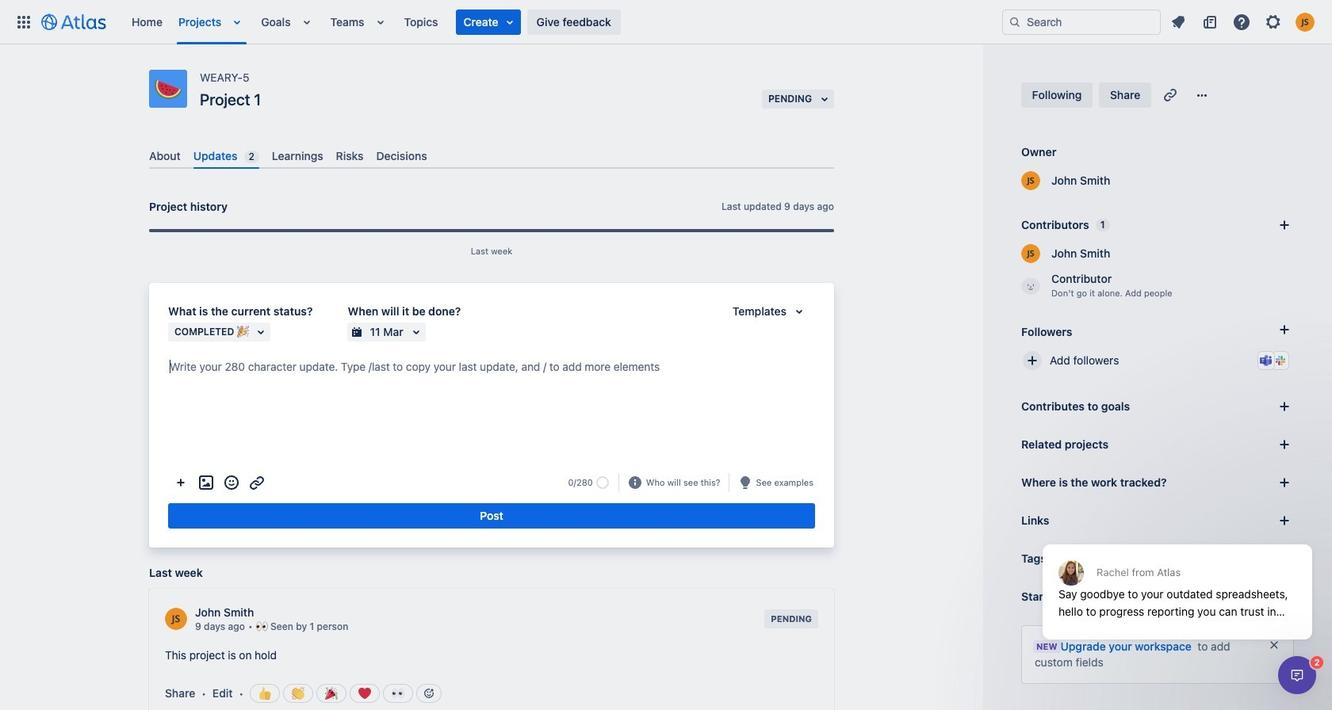 Task type: locate. For each thing, give the bounding box(es) containing it.
0 horizontal spatial list
[[124, 0, 1003, 44]]

Main content area, start typing to enter text. text field
[[168, 358, 815, 382]]

tab list
[[143, 143, 841, 169]]

:eyes: image
[[392, 688, 405, 701], [392, 688, 405, 701]]

:heart: image
[[359, 688, 371, 701]]

more actions image
[[171, 474, 190, 493]]

:clap: image
[[292, 688, 305, 701], [292, 688, 305, 701]]

:thumbsup: image
[[259, 688, 271, 701]]

None search field
[[1003, 9, 1161, 35]]

add a follower image
[[1275, 320, 1294, 339]]

list
[[124, 0, 1003, 44], [1164, 9, 1323, 35]]

insert link image
[[247, 474, 267, 493]]

1 vertical spatial dialog
[[1279, 657, 1317, 695]]

list item
[[228, 0, 250, 44], [297, 0, 319, 44], [371, 0, 393, 44], [456, 9, 521, 35]]

banner
[[0, 0, 1333, 44]]

dialog
[[1035, 506, 1321, 652], [1279, 657, 1317, 695]]

:tada: image
[[325, 688, 338, 701], [325, 688, 338, 701]]



Task type: describe. For each thing, give the bounding box(es) containing it.
add files, videos, or images image
[[197, 474, 216, 493]]

0 vertical spatial dialog
[[1035, 506, 1321, 652]]

:thumbsup: image
[[259, 688, 271, 701]]

top element
[[10, 0, 1003, 44]]

close banner image
[[1268, 639, 1281, 652]]

:heart: image
[[359, 688, 371, 701]]

insert emoji image
[[222, 474, 241, 493]]

Search field
[[1003, 9, 1161, 35]]

help image
[[1233, 12, 1252, 31]]

add follower image
[[1023, 351, 1042, 370]]

msteams logo showing  channels are connected to this project image
[[1260, 355, 1273, 367]]

slack logo showing nan channels are connected to this project image
[[1275, 355, 1287, 367]]

1 horizontal spatial list
[[1164, 9, 1323, 35]]

list item inside list
[[456, 9, 521, 35]]

search image
[[1009, 15, 1022, 28]]



Task type: vqa. For each thing, say whether or not it's contained in the screenshot.
Close drawer IMAGE
no



